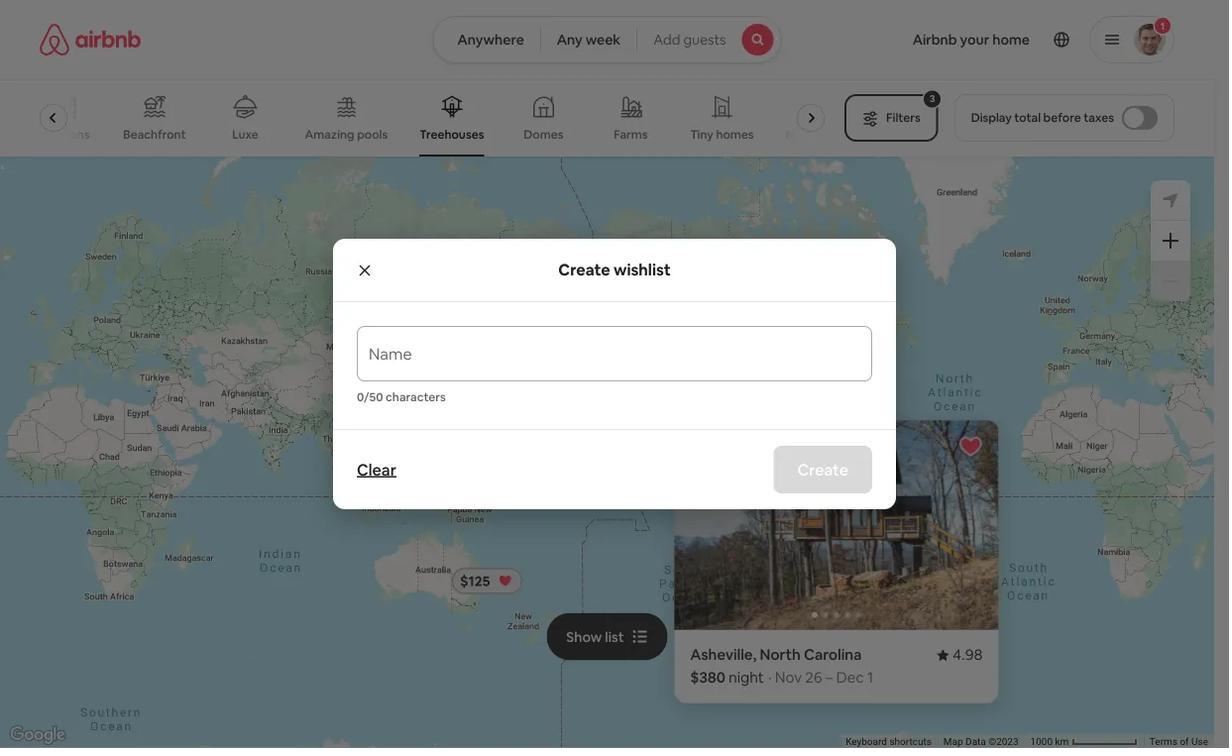 Task type: locate. For each thing, give the bounding box(es) containing it.
domes
[[524, 127, 564, 142]]

mansions
[[38, 127, 90, 142]]

0 vertical spatial create
[[558, 260, 610, 280]]

keyboard shortcuts
[[846, 736, 932, 748]]

keyboard
[[846, 736, 887, 748]]

guests
[[683, 31, 726, 49]]

asheville, north carolina $380 night · nov 26 – dec 1
[[690, 645, 873, 688]]

group inside google map
showing 8 stays. including 2 saved stays. region
[[674, 420, 1229, 630]]

1 vertical spatial group
[[674, 420, 1229, 630]]

create for create
[[797, 459, 848, 480]]

1 horizontal spatial create
[[797, 459, 848, 480]]

0 horizontal spatial create
[[558, 260, 610, 280]]

$380 inside $380 'button'
[[806, 380, 841, 399]]

1 vertical spatial $380
[[690, 668, 725, 688]]

terms
[[1150, 736, 1177, 748]]

display
[[971, 110, 1012, 125]]

$136
[[824, 379, 854, 396]]

treehouses
[[420, 127, 485, 142]]

none text field inside name this wishlist dialog
[[369, 352, 860, 372]]

$380 inside asheville, north carolina $380 night · nov 26 – dec 1
[[690, 668, 725, 688]]

national parks
[[786, 127, 866, 142]]

create left wishlist
[[558, 260, 610, 280]]

$380 button
[[796, 374, 877, 404]]

add
[[653, 31, 680, 49]]

farms
[[614, 127, 648, 142]]

display total before taxes button
[[954, 94, 1174, 142]]

$152
[[709, 372, 739, 390]]

create button
[[774, 446, 872, 494]]

km
[[1055, 736, 1069, 748]]

any week button
[[540, 16, 638, 63]]

1000 km button
[[1024, 734, 1144, 748]]

characters
[[386, 390, 446, 405]]

parks
[[835, 127, 866, 142]]

none search field containing anywhere
[[433, 16, 782, 63]]

pools
[[357, 127, 388, 142]]

taxes
[[1083, 110, 1114, 125]]

group
[[37, 79, 866, 157], [674, 420, 1229, 630]]

profile element
[[805, 0, 1174, 79]]

–
[[825, 668, 833, 688]]

$250 $136
[[824, 360, 880, 396]]

$380
[[806, 380, 841, 399], [690, 668, 725, 688]]

wishlist
[[614, 260, 671, 280]]

any
[[557, 31, 583, 49]]

google map
showing 8 stays. including 2 saved stays. region
[[0, 157, 1229, 748]]

zoom in image
[[1163, 233, 1178, 249]]

amazing pools
[[305, 127, 388, 142]]

$250 button
[[839, 355, 889, 383]]

·
[[768, 668, 772, 688]]

night
[[729, 668, 764, 688]]

luxe
[[233, 127, 259, 142]]

None text field
[[369, 352, 860, 372]]

create inside "button"
[[797, 459, 848, 480]]

None search field
[[433, 16, 782, 63]]

carolina
[[804, 645, 862, 665]]

clear
[[357, 459, 396, 480]]

shortcuts
[[889, 736, 932, 748]]

create down $111
[[797, 459, 848, 480]]

create wishlist
[[558, 260, 671, 280]]

0 vertical spatial $380
[[806, 380, 841, 399]]

anywhere
[[457, 31, 524, 49]]

add guests button
[[637, 16, 782, 63]]

$111
[[823, 381, 850, 398]]

$152 button
[[700, 367, 748, 395]]

1 horizontal spatial $380
[[806, 380, 841, 399]]

terms of use link
[[1150, 736, 1208, 748]]

dec
[[836, 668, 864, 688]]

0/50 characters
[[357, 390, 446, 405]]

1000
[[1030, 736, 1053, 748]]

remove from wishlist image
[[959, 435, 983, 459]]

1
[[867, 668, 873, 688]]

list
[[605, 628, 624, 646]]

0 vertical spatial group
[[37, 79, 866, 157]]

create
[[558, 260, 610, 280], [797, 459, 848, 480]]

26
[[805, 668, 822, 688]]

0 horizontal spatial $380
[[690, 668, 725, 688]]

use
[[1191, 736, 1208, 748]]

1 vertical spatial create
[[797, 459, 848, 480]]

before
[[1043, 110, 1081, 125]]

tiny homes
[[691, 127, 754, 142]]

4.98 out of 5 average rating image
[[937, 645, 983, 665]]



Task type: describe. For each thing, give the bounding box(es) containing it.
data
[[965, 736, 986, 748]]

$524
[[709, 376, 742, 394]]

terms of use
[[1150, 736, 1208, 748]]

$524 button
[[700, 371, 750, 398]]

week
[[585, 31, 621, 49]]

beachfront
[[124, 127, 186, 142]]

homes
[[717, 127, 754, 142]]

amazing
[[305, 127, 355, 142]]

group containing national parks
[[37, 79, 866, 157]]

keyboard shortcuts button
[[846, 735, 932, 748]]

display total before taxes
[[971, 110, 1114, 125]]

$250
[[848, 360, 880, 378]]

nov
[[775, 668, 802, 688]]

map
[[943, 736, 963, 748]]

add guests
[[653, 31, 726, 49]]

create for create wishlist
[[558, 260, 610, 280]]

map data ©2023
[[943, 736, 1018, 748]]

name this wishlist dialog
[[333, 239, 896, 509]]

of
[[1180, 736, 1189, 748]]

show list button
[[546, 613, 668, 661]]

$136 button
[[815, 374, 863, 401]]

tiny
[[691, 127, 714, 142]]

$111 button
[[814, 376, 859, 403]]

zoom out image
[[1163, 274, 1178, 289]]

0/50
[[357, 390, 383, 405]]

anywhere button
[[433, 16, 541, 63]]

any week
[[557, 31, 621, 49]]

$125 button
[[451, 567, 523, 595]]

show
[[566, 628, 602, 646]]

total
[[1014, 110, 1041, 125]]

national
[[786, 127, 833, 142]]

1000 km
[[1030, 736, 1071, 748]]

©2023
[[988, 736, 1018, 748]]

4.98
[[953, 645, 983, 665]]

$125
[[460, 572, 490, 590]]

north
[[760, 645, 801, 665]]

clear button
[[347, 450, 406, 490]]

show list
[[566, 628, 624, 646]]

google image
[[5, 723, 70, 748]]

asheville,
[[690, 645, 757, 665]]



Task type: vqa. For each thing, say whether or not it's contained in the screenshot.
the right Create
yes



